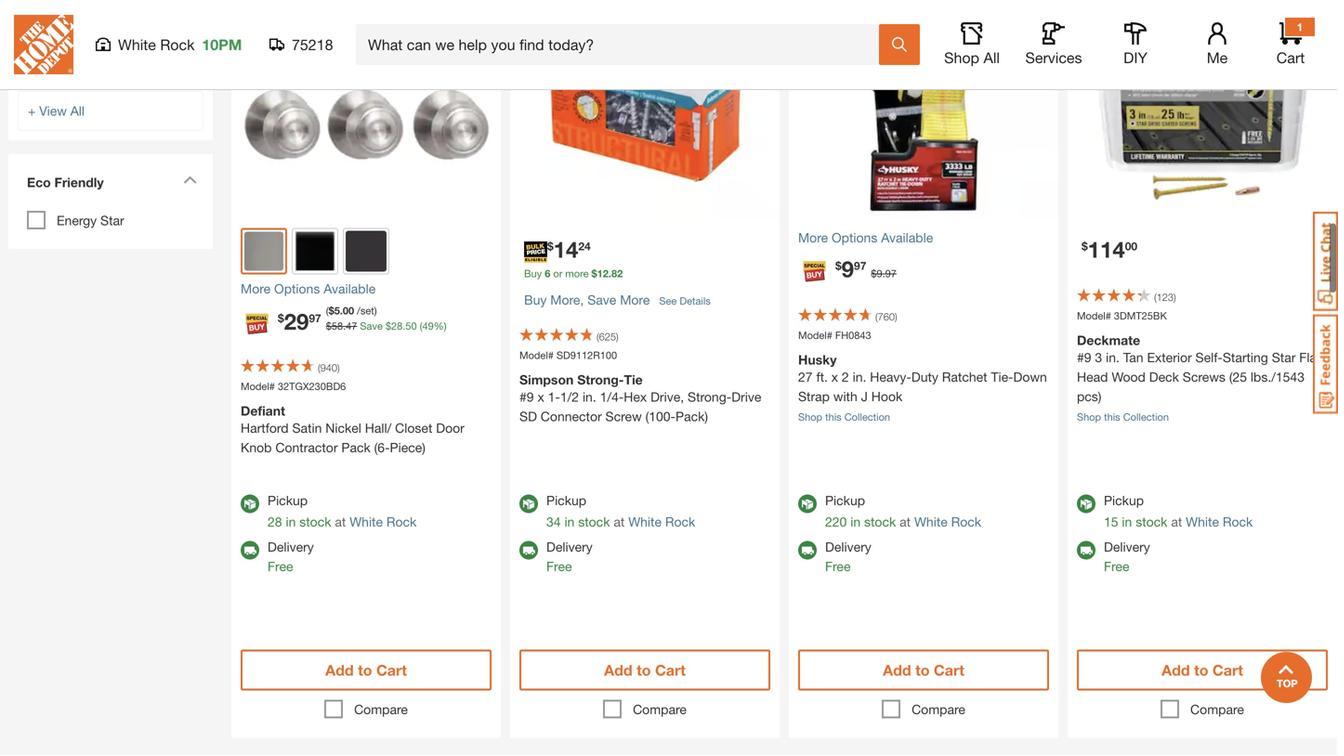 Task type: locate. For each thing, give the bounding box(es) containing it.
x inside husky 27 ft. x 2 in. heavy-duty ratchet tie-down strap with j hook shop this collection
[[832, 369, 838, 385]]

available shipping image
[[519, 541, 538, 560], [1077, 541, 1096, 560]]

2 available for pickup image from the left
[[519, 495, 538, 513]]

1 delivery free from the left
[[268, 539, 314, 574]]

tie
[[624, 372, 643, 388]]

0 horizontal spatial available shipping image
[[241, 541, 259, 560]]

1 available for pickup image from the left
[[798, 495, 817, 513]]

more options available up $ 29 97
[[241, 281, 376, 296]]

save down /set
[[360, 320, 383, 332]]

star inside deckmate #9 3 in. tan exterior self-starting star flat- head wood deck screws (25 lbs./1543 pcs) shop this collection
[[1272, 350, 1296, 365]]

1 add to cart from the left
[[325, 662, 407, 679]]

pickup 15 in stock at white rock
[[1104, 493, 1253, 530]]

4 white rock link from the left
[[1186, 514, 1253, 530]]

available up /set
[[324, 281, 376, 296]]

stock for 28 in stock
[[299, 514, 331, 530]]

model# up deckmate
[[1077, 310, 1111, 322]]

delivery free for 28
[[268, 539, 314, 574]]

or
[[553, 268, 563, 280]]

1 horizontal spatial strong-
[[688, 389, 732, 405]]

shop down strap
[[798, 411, 823, 423]]

1 horizontal spatial available shipping image
[[798, 541, 817, 560]]

shop down pcs)
[[1077, 411, 1101, 423]]

white inside "pickup 220 in stock at white rock"
[[914, 514, 948, 530]]

1 horizontal spatial available for pickup image
[[519, 495, 538, 513]]

pickup for 28
[[268, 493, 308, 508]]

more options available link
[[798, 228, 1049, 248], [241, 279, 492, 299]]

self-
[[1196, 350, 1223, 365]]

in inside pickup 15 in stock at white rock
[[1122, 514, 1132, 530]]

) for ( 123 )
[[1174, 291, 1176, 303]]

more
[[565, 268, 589, 280]]

with
[[833, 389, 858, 404]]

in right the 15
[[1122, 514, 1132, 530]]

shop this collection link
[[798, 411, 890, 423], [1077, 411, 1169, 423]]

1 vertical spatial #9
[[519, 389, 534, 405]]

2 delivery from the left
[[546, 539, 593, 555]]

all left services
[[984, 49, 1000, 66]]

0 horizontal spatial collection
[[845, 411, 890, 423]]

1 delivery from the left
[[268, 539, 314, 555]]

3 pickup from the left
[[825, 493, 865, 508]]

2 add to cart from the left
[[604, 662, 686, 679]]

1 add from the left
[[325, 662, 354, 679]]

1 vertical spatial save
[[360, 320, 383, 332]]

energy star link
[[57, 213, 124, 228]]

3 white rock link from the left
[[914, 514, 981, 530]]

more options available up $ 9 97
[[798, 230, 933, 245]]

available for pickup image for 34 in stock
[[519, 495, 538, 513]]

0 horizontal spatial save
[[360, 320, 383, 332]]

2 available shipping image from the left
[[798, 541, 817, 560]]

1 to from the left
[[358, 662, 372, 679]]

00
[[1125, 240, 1138, 253], [343, 305, 354, 317]]

97 for 29
[[309, 312, 321, 325]]

shop this collection link down with
[[798, 411, 890, 423]]

4 add to cart from the left
[[1162, 662, 1243, 679]]

in. right 3
[[1106, 350, 1120, 365]]

eco
[[27, 175, 51, 190]]

available shipping image for 34 in stock
[[519, 541, 538, 560]]

1 horizontal spatial 97
[[854, 259, 866, 272]]

delivery
[[268, 539, 314, 555], [546, 539, 593, 555], [825, 539, 872, 555], [1104, 539, 1150, 555]]

free down pickup 28 in stock at white rock
[[268, 559, 293, 574]]

$ left $ 9 . 97
[[835, 259, 842, 272]]

0 horizontal spatial 28
[[268, 514, 282, 530]]

compare
[[354, 702, 408, 717], [633, 702, 687, 717], [912, 702, 966, 717], [1191, 702, 1244, 717]]

1/2
[[560, 389, 579, 405]]

1 add to cart button from the left
[[241, 650, 492, 691]]

0 vertical spatial buy
[[524, 268, 542, 280]]

in inside "pickup 220 in stock at white rock"
[[851, 514, 861, 530]]

stock inside pickup 28 in stock at white rock
[[299, 514, 331, 530]]

all inside 'link'
[[70, 103, 85, 119]]

in right 220
[[851, 514, 861, 530]]

pickup up 34
[[546, 493, 586, 508]]

pickup inside pickup 34 in stock at white rock
[[546, 493, 586, 508]]

4 delivery free from the left
[[1104, 539, 1150, 574]]

see
[[659, 295, 677, 307]]

( up 3dmt25bk
[[1154, 291, 1157, 303]]

white for pickup 220 in stock at white rock
[[914, 514, 948, 530]]

1 horizontal spatial available shipping image
[[1077, 541, 1096, 560]]

+
[[28, 103, 36, 119]]

2 this from the left
[[1104, 411, 1120, 423]]

rock for pickup 28 in stock at white rock
[[386, 514, 417, 530]]

0 vertical spatial strong-
[[577, 372, 624, 388]]

0 vertical spatial star
[[100, 213, 124, 228]]

1 available for pickup image from the left
[[241, 495, 259, 513]]

1 horizontal spatial in.
[[853, 369, 867, 385]]

compare for pickup 34 in stock at white rock
[[633, 702, 687, 717]]

pickup 28 in stock at white rock
[[268, 493, 417, 530]]

available for pickup image down knob
[[241, 495, 259, 513]]

4 at from the left
[[1171, 514, 1182, 530]]

options for top the more options available link
[[832, 230, 878, 245]]

cart 1
[[1277, 20, 1305, 66]]

screw
[[606, 409, 642, 424]]

4 pickup from the left
[[1104, 493, 1144, 508]]

4 to from the left
[[1194, 662, 1209, 679]]

( right 50
[[420, 320, 422, 332]]

1 shop this collection link from the left
[[798, 411, 890, 423]]

0 horizontal spatial in.
[[583, 389, 596, 405]]

27 ft. x 2 in. heavy-duty ratchet tie-down strap with j hook image
[[789, 0, 1059, 219]]

pickup down contractor
[[268, 493, 308, 508]]

in inside pickup 28 in stock at white rock
[[286, 514, 296, 530]]

details
[[680, 295, 711, 307]]

available up $ 9 . 97
[[881, 230, 933, 245]]

matte black image
[[295, 231, 335, 272]]

lbs./1543
[[1251, 369, 1305, 385]]

x left 1-
[[538, 389, 544, 405]]

1 horizontal spatial available for pickup image
[[1077, 495, 1096, 513]]

1 horizontal spatial 9
[[877, 268, 883, 280]]

ft.
[[816, 369, 828, 385]]

model# up the husky
[[798, 329, 833, 342]]

97 for 9
[[854, 259, 866, 272]]

buy down 6
[[524, 292, 547, 308]]

+ view all
[[28, 103, 85, 119]]

delivery down 220
[[825, 539, 872, 555]]

2 horizontal spatial shop
[[1077, 411, 1101, 423]]

$ inside $ 114 00
[[1082, 240, 1088, 253]]

4 link
[[57, 31, 64, 46]]

stock right the 15
[[1136, 514, 1168, 530]]

0 vertical spatial in.
[[1106, 350, 1120, 365]]

2 buy from the top
[[524, 292, 547, 308]]

model# up defiant
[[241, 381, 275, 393]]

What can we help you find today? search field
[[368, 25, 878, 64]]

pickup up the 15
[[1104, 493, 1144, 508]]

eco friendly link
[[18, 164, 204, 206]]

in
[[286, 514, 296, 530], [565, 514, 575, 530], [851, 514, 861, 530], [1122, 514, 1132, 530]]

1 vertical spatial x
[[538, 389, 544, 405]]

1 horizontal spatial 00
[[1125, 240, 1138, 253]]

at inside pickup 34 in stock at white rock
[[614, 514, 625, 530]]

free for 220
[[825, 559, 851, 574]]

2 pickup from the left
[[546, 493, 586, 508]]

at down "pack"
[[335, 514, 346, 530]]

add for 34 in stock
[[604, 662, 633, 679]]

x
[[832, 369, 838, 385], [538, 389, 544, 405]]

2 add to cart button from the left
[[519, 650, 770, 691]]

in down contractor
[[286, 514, 296, 530]]

1 horizontal spatial save
[[588, 292, 616, 308]]

at inside "pickup 220 in stock at white rock"
[[900, 514, 911, 530]]

97 inside $ 29 97
[[309, 312, 321, 325]]

pickup inside pickup 15 in stock at white rock
[[1104, 493, 1144, 508]]

simpson
[[519, 372, 574, 388]]

pickup up 220
[[825, 493, 865, 508]]

0 horizontal spatial available shipping image
[[519, 541, 538, 560]]

3 delivery from the left
[[825, 539, 872, 555]]

0 horizontal spatial #9
[[519, 389, 534, 405]]

0 horizontal spatial 00
[[343, 305, 354, 317]]

$ up 6
[[547, 240, 554, 253]]

3 delivery free from the left
[[825, 539, 872, 574]]

at right the 15
[[1171, 514, 1182, 530]]

rock inside pickup 15 in stock at white rock
[[1223, 514, 1253, 530]]

2 white rock link from the left
[[628, 514, 695, 530]]

collection down wood
[[1123, 411, 1169, 423]]

in right 34
[[565, 514, 575, 530]]

in. right 2
[[853, 369, 867, 385]]

more options available link up $ 9 . 97
[[798, 228, 1049, 248]]

free down 34
[[546, 559, 572, 574]]

2 compare from the left
[[633, 702, 687, 717]]

1 pickup from the left
[[268, 493, 308, 508]]

strong- up 1/4-
[[577, 372, 624, 388]]

at for 220 in stock
[[900, 514, 911, 530]]

1 horizontal spatial more
[[620, 292, 650, 308]]

cart for pickup 34 in stock at white rock
[[655, 662, 686, 679]]

shop this collection link for pcs)
[[1077, 411, 1169, 423]]

free down the 15
[[1104, 559, 1130, 574]]

delivery free down 34
[[546, 539, 593, 574]]

97 right $ 9 97
[[885, 268, 897, 280]]

delivery down 34
[[546, 539, 593, 555]]

1 vertical spatial available
[[324, 281, 376, 296]]

3 in from the left
[[851, 514, 861, 530]]

940
[[320, 362, 337, 374]]

$ left 50
[[386, 320, 391, 332]]

pickup for 220
[[825, 493, 865, 508]]

0 vertical spatial save
[[588, 292, 616, 308]]

available for pickup image for 220 in stock
[[798, 495, 817, 513]]

stock inside pickup 34 in stock at white rock
[[578, 514, 610, 530]]

shop inside button
[[944, 49, 980, 66]]

( up "sd9112r100" at the left top of the page
[[597, 331, 599, 343]]

delivery free for 34
[[546, 539, 593, 574]]

energy star
[[57, 213, 124, 228]]

1 this from the left
[[825, 411, 842, 423]]

at inside pickup 28 in stock at white rock
[[335, 514, 346, 530]]

delivery free down pickup 28 in stock at white rock
[[268, 539, 314, 574]]

all inside button
[[984, 49, 1000, 66]]

all right view
[[70, 103, 85, 119]]

2 horizontal spatial in.
[[1106, 350, 1120, 365]]

husky
[[798, 352, 837, 368]]

220
[[825, 514, 847, 530]]

6
[[545, 268, 550, 280]]

feedback link image
[[1313, 314, 1338, 414]]

#9
[[1077, 350, 1092, 365], [519, 389, 534, 405]]

1 in from the left
[[286, 514, 296, 530]]

stock inside pickup 15 in stock at white rock
[[1136, 514, 1168, 530]]

buy
[[524, 268, 542, 280], [524, 292, 547, 308]]

1 vertical spatial buy
[[524, 292, 547, 308]]

9 for $ 9 . 97
[[877, 268, 883, 280]]

in for 28
[[286, 514, 296, 530]]

4 add from the left
[[1162, 662, 1190, 679]]

this down wood
[[1104, 411, 1120, 423]]

1 horizontal spatial x
[[832, 369, 838, 385]]

live chat image
[[1313, 212, 1338, 311]]

delivery free down 220
[[825, 539, 872, 574]]

pickup for 15
[[1104, 493, 1144, 508]]

all
[[984, 49, 1000, 66], [70, 103, 85, 119]]

9
[[842, 256, 854, 282], [877, 268, 883, 280]]

0 horizontal spatial more options available
[[241, 281, 376, 296]]

2 available shipping image from the left
[[1077, 541, 1096, 560]]

3 compare from the left
[[912, 702, 966, 717]]

available for pickup image
[[798, 495, 817, 513], [1077, 495, 1096, 513]]

pickup inside pickup 28 in stock at white rock
[[268, 493, 308, 508]]

star
[[100, 213, 124, 228], [1272, 350, 1296, 365]]

1 vertical spatial 28
[[268, 514, 282, 530]]

caret icon image
[[183, 176, 197, 184]]

stock inside "pickup 220 in stock at white rock"
[[864, 514, 896, 530]]

1 horizontal spatial star
[[1272, 350, 1296, 365]]

4 delivery from the left
[[1104, 539, 1150, 555]]

2 shop this collection link from the left
[[1077, 411, 1169, 423]]

4 free from the left
[[1104, 559, 1130, 574]]

at
[[335, 514, 346, 530], [614, 514, 625, 530], [900, 514, 911, 530], [1171, 514, 1182, 530]]

0 horizontal spatial available for pickup image
[[798, 495, 817, 513]]

star down the eco friendly link
[[100, 213, 124, 228]]

1 horizontal spatial collection
[[1123, 411, 1169, 423]]

0 horizontal spatial all
[[70, 103, 85, 119]]

stock right 34
[[578, 514, 610, 530]]

save down the 12
[[588, 292, 616, 308]]

hartford
[[241, 421, 289, 436]]

shop this collection link for this
[[798, 411, 890, 423]]

2
[[842, 369, 849, 385]]

1 horizontal spatial all
[[984, 49, 1000, 66]]

more for the bottom the more options available link
[[241, 281, 271, 296]]

0 vertical spatial all
[[984, 49, 1000, 66]]

delivery down the 15
[[1104, 539, 1150, 555]]

$ left 58 on the left of the page
[[278, 312, 284, 325]]

1 horizontal spatial shop this collection link
[[1077, 411, 1169, 423]]

$ 9 97
[[835, 256, 866, 282]]

drive,
[[651, 389, 684, 405]]

2 available for pickup image from the left
[[1077, 495, 1096, 513]]

delivery free down the 15
[[1104, 539, 1150, 574]]

3 stock from the left
[[864, 514, 896, 530]]

at inside pickup 15 in stock at white rock
[[1171, 514, 1182, 530]]

model# up simpson
[[519, 349, 554, 362]]

1 vertical spatial star
[[1272, 350, 1296, 365]]

82
[[611, 268, 623, 280]]

0 vertical spatial x
[[832, 369, 838, 385]]

free down 220
[[825, 559, 851, 574]]

3 add to cart from the left
[[883, 662, 965, 679]]

0 horizontal spatial 97
[[309, 312, 321, 325]]

stock down contractor
[[299, 514, 331, 530]]

rock inside pickup 34 in stock at white rock
[[665, 514, 695, 530]]

97 left 58 on the left of the page
[[309, 312, 321, 325]]

add to cart for 220 in stock
[[883, 662, 965, 679]]

1 buy from the top
[[524, 268, 542, 280]]

star up lbs./1543
[[1272, 350, 1296, 365]]

1 horizontal spatial this
[[1104, 411, 1120, 423]]

in inside pickup 34 in stock at white rock
[[565, 514, 575, 530]]

white inside pickup 34 in stock at white rock
[[628, 514, 662, 530]]

2 in from the left
[[565, 514, 575, 530]]

00 up '47'
[[343, 305, 354, 317]]

rock inside "pickup 220 in stock at white rock"
[[951, 514, 981, 530]]

x left 2
[[832, 369, 838, 385]]

( for ( 123 )
[[1154, 291, 1157, 303]]

0 horizontal spatial options
[[274, 281, 320, 296]]

2 at from the left
[[614, 514, 625, 530]]

available
[[881, 230, 933, 245], [324, 281, 376, 296]]

1 horizontal spatial more options available link
[[798, 228, 1049, 248]]

options up $ 9 97
[[832, 230, 878, 245]]

view
[[39, 103, 67, 119]]

5 down 4
[[57, 64, 64, 79]]

97 left $ 9 . 97
[[854, 259, 866, 272]]

at for 28 in stock
[[335, 514, 346, 530]]

pickup
[[268, 493, 308, 508], [546, 493, 586, 508], [825, 493, 865, 508], [1104, 493, 1144, 508]]

1 available shipping image from the left
[[241, 541, 259, 560]]

00 inside $ 114 00
[[1125, 240, 1138, 253]]

0 horizontal spatial available for pickup image
[[241, 495, 259, 513]]

cart for pickup 28 in stock at white rock
[[376, 662, 407, 679]]

strong- up the pack)
[[688, 389, 732, 405]]

50
[[406, 320, 417, 332]]

available shipping image
[[241, 541, 259, 560], [798, 541, 817, 560]]

1 vertical spatial strong-
[[688, 389, 732, 405]]

add to cart button for 34 in stock
[[519, 650, 770, 691]]

options up 29
[[274, 281, 320, 296]]

white inside pickup 28 in stock at white rock
[[350, 514, 383, 530]]

4 in from the left
[[1122, 514, 1132, 530]]

3 at from the left
[[900, 514, 911, 530]]

buy left 6
[[524, 268, 542, 280]]

1 available shipping image from the left
[[519, 541, 538, 560]]

2 to from the left
[[637, 662, 651, 679]]

0 vertical spatial 00
[[1125, 240, 1138, 253]]

2 collection from the left
[[1123, 411, 1169, 423]]

2 vertical spatial in.
[[583, 389, 596, 405]]

4
[[57, 31, 64, 46]]

0 horizontal spatial shop this collection link
[[798, 411, 890, 423]]

2 stock from the left
[[578, 514, 610, 530]]

.
[[609, 268, 611, 280], [883, 268, 885, 280], [340, 305, 343, 317], [343, 320, 346, 332], [403, 320, 406, 332]]

0 horizontal spatial more
[[241, 281, 271, 296]]

shop inside deckmate #9 3 in. tan exterior self-starting star flat- head wood deck screws (25 lbs./1543 pcs) shop this collection
[[1077, 411, 1101, 423]]

0 horizontal spatial shop
[[798, 411, 823, 423]]

compare for pickup 15 in stock at white rock
[[1191, 702, 1244, 717]]

( up the 32tgx230bd6
[[318, 362, 320, 374]]

0 horizontal spatial 9
[[842, 256, 854, 282]]

9 right $ 9 97
[[877, 268, 883, 280]]

4 compare from the left
[[1191, 702, 1244, 717]]

in for 34
[[565, 514, 575, 530]]

4 stock from the left
[[1136, 514, 1168, 530]]

27
[[798, 369, 813, 385]]

1 horizontal spatial 5
[[334, 305, 340, 317]]

buy for 6
[[524, 268, 542, 280]]

28
[[391, 320, 403, 332], [268, 514, 282, 530]]

1 collection from the left
[[845, 411, 890, 423]]

available shipping image for 29
[[241, 541, 259, 560]]

2 add from the left
[[604, 662, 633, 679]]

0 horizontal spatial this
[[825, 411, 842, 423]]

( right $ 29 97
[[326, 305, 329, 317]]

model# 3dmt25bk
[[1077, 310, 1167, 322]]

$ inside $ 9 97
[[835, 259, 842, 272]]

free
[[268, 559, 293, 574], [546, 559, 572, 574], [825, 559, 851, 574], [1104, 559, 1130, 574]]

0 horizontal spatial x
[[538, 389, 544, 405]]

contractor
[[275, 440, 338, 455]]

00 up 3dmt25bk
[[1125, 240, 1138, 253]]

) for ( 760 )
[[895, 311, 897, 323]]

5 up 58 on the left of the page
[[334, 305, 340, 317]]

29
[[284, 308, 309, 335]]

3 add to cart button from the left
[[798, 650, 1049, 691]]

to for 15 in stock
[[1194, 662, 1209, 679]]

strong-
[[577, 372, 624, 388], [688, 389, 732, 405]]

1 vertical spatial 00
[[343, 305, 354, 317]]

shop left services
[[944, 49, 980, 66]]

1 horizontal spatial more options available
[[798, 230, 933, 245]]

3 free from the left
[[825, 559, 851, 574]]

$ right more
[[592, 268, 597, 280]]

( for ( 760 )
[[875, 311, 878, 323]]

1 horizontal spatial options
[[832, 230, 878, 245]]

this down with
[[825, 411, 842, 423]]

available for pickup image
[[241, 495, 259, 513], [519, 495, 538, 513]]

1 stock from the left
[[299, 514, 331, 530]]

stock for 34 in stock
[[578, 514, 610, 530]]

shop this collection link down pcs)
[[1077, 411, 1169, 423]]

$ 29 97
[[278, 308, 321, 335]]

more options available link up /set
[[241, 279, 492, 299]]

+ view all link
[[18, 91, 204, 131]]

at right 220
[[900, 514, 911, 530]]

1 vertical spatial all
[[70, 103, 85, 119]]

$ up model# 3dmt25bk
[[1082, 240, 1088, 253]]

9 left $ 9 . 97
[[842, 256, 854, 282]]

1 horizontal spatial 28
[[391, 320, 403, 332]]

shop all
[[944, 49, 1000, 66]]

97 inside $ 9 97
[[854, 259, 866, 272]]

at right 34
[[614, 514, 625, 530]]

2 delivery free from the left
[[546, 539, 593, 574]]

available for pickup image down sd
[[519, 495, 538, 513]]

shop
[[944, 49, 980, 66], [798, 411, 823, 423], [1077, 411, 1101, 423]]

white inside pickup 15 in stock at white rock
[[1186, 514, 1219, 530]]

3 add from the left
[[883, 662, 911, 679]]

0 horizontal spatial strong-
[[577, 372, 624, 388]]

1 vertical spatial more options available
[[241, 281, 376, 296]]

28 down knob
[[268, 514, 282, 530]]

1 compare from the left
[[354, 702, 408, 717]]

cart for pickup 220 in stock at white rock
[[934, 662, 965, 679]]

1 free from the left
[[268, 559, 293, 574]]

58
[[332, 320, 343, 332]]

collection down 'j' at the bottom right
[[845, 411, 890, 423]]

( 123 )
[[1154, 291, 1176, 303]]

4 5
[[57, 31, 64, 79]]

rock inside pickup 28 in stock at white rock
[[386, 514, 417, 530]]

4 add to cart button from the left
[[1077, 650, 1328, 691]]

1 vertical spatial 5
[[334, 305, 340, 317]]

)
[[1174, 291, 1176, 303], [374, 305, 377, 317], [895, 311, 897, 323], [616, 331, 619, 343], [337, 362, 340, 374]]

in. right 1/2
[[583, 389, 596, 405]]

1 horizontal spatial shop
[[944, 49, 980, 66]]

#9 3 in. tan exterior self-starting star flat-head wood deck screws (25 lbs./1543 pcs) image
[[1068, 0, 1337, 219]]

( down $ 9 . 97
[[875, 311, 878, 323]]

model# sd9112r100
[[519, 349, 617, 362]]

34
[[546, 514, 561, 530]]

1 vertical spatial in.
[[853, 369, 867, 385]]

0 vertical spatial options
[[832, 230, 878, 245]]

1 at from the left
[[335, 514, 346, 530]]

available shipping image for 9
[[798, 541, 817, 560]]

2 horizontal spatial 97
[[885, 268, 897, 280]]

0 horizontal spatial more options available link
[[241, 279, 492, 299]]

1 horizontal spatial available
[[881, 230, 933, 245]]

0 vertical spatial #9
[[1077, 350, 1092, 365]]

friendly
[[54, 175, 104, 190]]

00 inside ( $ 5 . 00 /set ) $ 58 . 47 save $ 28 . 50 ( 49 %)
[[343, 305, 354, 317]]

0 vertical spatial more options available
[[798, 230, 933, 245]]

services
[[1026, 49, 1082, 66]]

pickup inside "pickup 220 in stock at white rock"
[[825, 493, 865, 508]]

28 left 50
[[391, 320, 403, 332]]

625
[[599, 331, 616, 343]]

1 vertical spatial options
[[274, 281, 320, 296]]

#9 left 3
[[1077, 350, 1092, 365]]

1 horizontal spatial #9
[[1077, 350, 1092, 365]]

starting
[[1223, 350, 1268, 365]]

0 vertical spatial 28
[[391, 320, 403, 332]]

$
[[547, 240, 554, 253], [1082, 240, 1088, 253], [835, 259, 842, 272], [592, 268, 597, 280], [871, 268, 877, 280], [329, 305, 334, 317], [278, 312, 284, 325], [326, 320, 332, 332], [386, 320, 391, 332]]

3 to from the left
[[915, 662, 930, 679]]

add to cart button for 28 in stock
[[241, 650, 492, 691]]

#9 up sd
[[519, 389, 534, 405]]

2 free from the left
[[546, 559, 572, 574]]

free for 34
[[546, 559, 572, 574]]

2 horizontal spatial more
[[798, 230, 828, 245]]

free for 15
[[1104, 559, 1130, 574]]

$ right $ 9 97
[[871, 268, 877, 280]]

delivery down pickup 28 in stock at white rock
[[268, 539, 314, 555]]

32tgx230bd6
[[278, 381, 346, 393]]

add to cart for 15 in stock
[[1162, 662, 1243, 679]]

stock right 220
[[864, 514, 896, 530]]

1 white rock link from the left
[[350, 514, 417, 530]]

$ up 58 on the left of the page
[[329, 305, 334, 317]]

0 horizontal spatial 5
[[57, 64, 64, 79]]

0 horizontal spatial star
[[100, 213, 124, 228]]

tie-
[[991, 369, 1014, 385]]

( 760 )
[[875, 311, 897, 323]]



Task type: vqa. For each thing, say whether or not it's contained in the screenshot.
second Available for pickup image from right
yes



Task type: describe. For each thing, give the bounding box(es) containing it.
fh0843
[[835, 329, 871, 342]]

save inside ( $ 5 . 00 /set ) $ 58 . 47 save $ 28 . 50 ( 49 %)
[[360, 320, 383, 332]]

760
[[878, 311, 895, 323]]

stock for 15 in stock
[[1136, 514, 1168, 530]]

more for top the more options available link
[[798, 230, 828, 245]]

(100-
[[646, 409, 676, 424]]

in for 220
[[851, 514, 861, 530]]

3dmt25bk
[[1114, 310, 1167, 322]]

defiant
[[241, 403, 285, 419]]

buy more, save more button
[[524, 282, 650, 319]]

deck
[[1149, 369, 1179, 385]]

knob
[[241, 440, 272, 455]]

#9 x 1-1/2 in. 1/4-hex drive, strong-drive sd connector screw (100-pack) image
[[510, 0, 780, 219]]

0 vertical spatial more options available link
[[798, 228, 1049, 248]]

screws
[[1183, 369, 1226, 385]]

(25
[[1229, 369, 1247, 385]]

model# 32tgx230bd6
[[241, 381, 346, 393]]

1 vertical spatial more options available link
[[241, 279, 492, 299]]

0 vertical spatial 5
[[57, 64, 64, 79]]

0 horizontal spatial available
[[324, 281, 376, 296]]

drive
[[732, 389, 761, 405]]

deckmate
[[1077, 333, 1140, 348]]

75218 button
[[270, 35, 334, 54]]

at for 15 in stock
[[1171, 514, 1182, 530]]

duty
[[912, 369, 939, 385]]

in. inside deckmate #9 3 in. tan exterior self-starting star flat- head wood deck screws (25 lbs./1543 pcs) shop this collection
[[1106, 350, 1120, 365]]

114
[[1088, 236, 1125, 263]]

9 for $ 9 97
[[842, 256, 854, 282]]

in for 15
[[1122, 514, 1132, 530]]

$ 14 24
[[547, 236, 591, 263]]

in. inside simpson strong-tie #9 x 1-1/2 in. 1/4-hex drive, strong-drive sd connector screw (100-pack)
[[583, 389, 596, 405]]

door
[[436, 421, 465, 436]]

49
[[422, 320, 434, 332]]

connector
[[541, 409, 602, 424]]

add to cart for 34 in stock
[[604, 662, 686, 679]]

( 625 )
[[597, 331, 619, 343]]

pcs)
[[1077, 389, 1102, 404]]

j
[[861, 389, 868, 404]]

75218
[[292, 36, 333, 53]]

model# for model# fh0843
[[798, 329, 833, 342]]

piece)
[[390, 440, 426, 455]]

28 inside pickup 28 in stock at white rock
[[268, 514, 282, 530]]

white rock link for pickup 15 in stock at white rock
[[1186, 514, 1253, 530]]

available shipping image for 15 in stock
[[1077, 541, 1096, 560]]

nickel
[[326, 421, 361, 436]]

28 inside ( $ 5 . 00 /set ) $ 58 . 47 save $ 28 . 50 ( 49 %)
[[391, 320, 403, 332]]

at for 34 in stock
[[614, 514, 625, 530]]

simpson strong-tie #9 x 1-1/2 in. 1/4-hex drive, strong-drive sd connector screw (100-pack)
[[519, 372, 761, 424]]

diy button
[[1106, 22, 1165, 67]]

this inside husky 27 ft. x 2 in. heavy-duty ratchet tie-down strap with j hook shop this collection
[[825, 411, 842, 423]]

model# for model# sd9112r100
[[519, 349, 554, 362]]

strap
[[798, 389, 830, 404]]

satin nickel image
[[244, 232, 283, 271]]

pickup for 34
[[546, 493, 586, 508]]

add for 220 in stock
[[883, 662, 911, 679]]

#9 inside simpson strong-tie #9 x 1-1/2 in. 1/4-hex drive, strong-drive sd connector screw (100-pack)
[[519, 389, 534, 405]]

add for 28 in stock
[[325, 662, 354, 679]]

24
[[578, 240, 591, 253]]

$ 9 . 97
[[871, 268, 897, 280]]

buy more, save more see details
[[524, 292, 711, 308]]

to for 220 in stock
[[915, 662, 930, 679]]

head
[[1077, 369, 1108, 385]]

5 inside ( $ 5 . 00 /set ) $ 58 . 47 save $ 28 . 50 ( 49 %)
[[334, 305, 340, 317]]

#9 inside deckmate #9 3 in. tan exterior self-starting star flat- head wood deck screws (25 lbs./1543 pcs) shop this collection
[[1077, 350, 1092, 365]]

me
[[1207, 49, 1228, 66]]

delivery for 15
[[1104, 539, 1150, 555]]

available for pickup image for 15 in stock
[[1077, 495, 1096, 513]]

delivery free for 15
[[1104, 539, 1150, 574]]

white for pickup 34 in stock at white rock
[[628, 514, 662, 530]]

$ inside the $ 14 24
[[547, 240, 554, 253]]

add for 15 in stock
[[1162, 662, 1190, 679]]

to for 34 in stock
[[637, 662, 651, 679]]

47
[[346, 320, 357, 332]]

rock for pickup 220 in stock at white rock
[[951, 514, 981, 530]]

white rock link for pickup 220 in stock at white rock
[[914, 514, 981, 530]]

delivery for 28
[[268, 539, 314, 555]]

model# for model# 32tgx230bd6
[[241, 381, 275, 393]]

husky 27 ft. x 2 in. heavy-duty ratchet tie-down strap with j hook shop this collection
[[798, 352, 1047, 423]]

down
[[1014, 369, 1047, 385]]

compare for pickup 220 in stock at white rock
[[912, 702, 966, 717]]

more options available for the bottom the more options available link
[[241, 281, 376, 296]]

shop inside husky 27 ft. x 2 in. heavy-duty ratchet tie-down strap with j hook shop this collection
[[798, 411, 823, 423]]

aged bronze image
[[346, 231, 387, 272]]

heavy-
[[870, 369, 912, 385]]

ratchet
[[942, 369, 987, 385]]

satin
[[292, 421, 322, 436]]

add to cart button for 15 in stock
[[1077, 650, 1328, 691]]

free for 28
[[268, 559, 293, 574]]

14
[[554, 236, 578, 263]]

in. inside husky 27 ft. x 2 in. heavy-duty ratchet tie-down strap with j hook shop this collection
[[853, 369, 867, 385]]

to for 28 in stock
[[358, 662, 372, 679]]

exterior
[[1147, 350, 1192, 365]]

pack
[[341, 440, 371, 455]]

options for the bottom the more options available link
[[274, 281, 320, 296]]

12
[[597, 268, 609, 280]]

delivery for 34
[[546, 539, 593, 555]]

available for pickup image for 28 in stock
[[241, 495, 259, 513]]

1/4-
[[600, 389, 624, 405]]

collection inside deckmate #9 3 in. tan exterior self-starting star flat- head wood deck screws (25 lbs./1543 pcs) shop this collection
[[1123, 411, 1169, 423]]

eco friendly
[[27, 175, 104, 190]]

x inside simpson strong-tie #9 x 1-1/2 in. 1/4-hex drive, strong-drive sd connector screw (100-pack)
[[538, 389, 544, 405]]

see details button
[[659, 284, 711, 319]]

sd9112r100
[[557, 349, 617, 362]]

wood
[[1112, 369, 1146, 385]]

rock for pickup 34 in stock at white rock
[[665, 514, 695, 530]]

closet
[[395, 421, 432, 436]]

sd
[[519, 409, 537, 424]]

shop all button
[[942, 22, 1002, 67]]

add to cart button for 220 in stock
[[798, 650, 1049, 691]]

/set
[[357, 305, 374, 317]]

( $ 5 . 00 /set ) $ 58 . 47 save $ 28 . 50 ( 49 %)
[[326, 305, 447, 332]]

cart for pickup 15 in stock at white rock
[[1213, 662, 1243, 679]]

white rock link for pickup 28 in stock at white rock
[[350, 514, 417, 530]]

this inside deckmate #9 3 in. tan exterior self-starting star flat- head wood deck screws (25 lbs./1543 pcs) shop this collection
[[1104, 411, 1120, 423]]

white for pickup 28 in stock at white rock
[[350, 514, 383, 530]]

collection inside husky 27 ft. x 2 in. heavy-duty ratchet tie-down strap with j hook shop this collection
[[845, 411, 890, 423]]

flat-
[[1300, 350, 1326, 365]]

hall/
[[365, 421, 392, 436]]

( for ( 625 )
[[597, 331, 599, 343]]

compare for pickup 28 in stock at white rock
[[354, 702, 408, 717]]

model# for model# 3dmt25bk
[[1077, 310, 1111, 322]]

rock for pickup 15 in stock at white rock
[[1223, 514, 1253, 530]]

) inside ( $ 5 . 00 /set ) $ 58 . 47 save $ 28 . 50 ( 49 %)
[[374, 305, 377, 317]]

( for ( 940 )
[[318, 362, 320, 374]]

buy for more,
[[524, 292, 547, 308]]

delivery for 220
[[825, 539, 872, 555]]

1
[[1297, 20, 1303, 33]]

stock for 220 in stock
[[864, 514, 896, 530]]

deckmate #9 3 in. tan exterior self-starting star flat- head wood deck screws (25 lbs./1543 pcs) shop this collection
[[1077, 333, 1326, 423]]

$ inside $ 29 97
[[278, 312, 284, 325]]

15
[[1104, 514, 1119, 530]]

%)
[[434, 320, 447, 332]]

delivery free for 220
[[825, 539, 872, 574]]

buy 6 or more $ 12 . 82
[[524, 268, 623, 280]]

) for ( 940 )
[[337, 362, 340, 374]]

the home depot logo image
[[14, 15, 73, 74]]

more options available for top the more options available link
[[798, 230, 933, 245]]

white for pickup 15 in stock at white rock
[[1186, 514, 1219, 530]]

more,
[[550, 292, 584, 308]]

add to cart for 28 in stock
[[325, 662, 407, 679]]

diy
[[1124, 49, 1148, 66]]

white rock link for pickup 34 in stock at white rock
[[628, 514, 695, 530]]

white rock 10pm
[[118, 36, 242, 53]]

0 vertical spatial available
[[881, 230, 933, 245]]

) for ( 625 )
[[616, 331, 619, 343]]

( 940 )
[[318, 362, 340, 374]]

$ left '47'
[[326, 320, 332, 332]]

( for ( $ 5 . 00 /set ) $ 58 . 47 save $ 28 . 50 ( 49 %)
[[326, 305, 329, 317]]

pack)
[[676, 409, 708, 424]]

10pm
[[202, 36, 242, 53]]

hartford satin nickel hall/ closet door knob contractor pack (6-piece) image
[[231, 0, 501, 219]]



